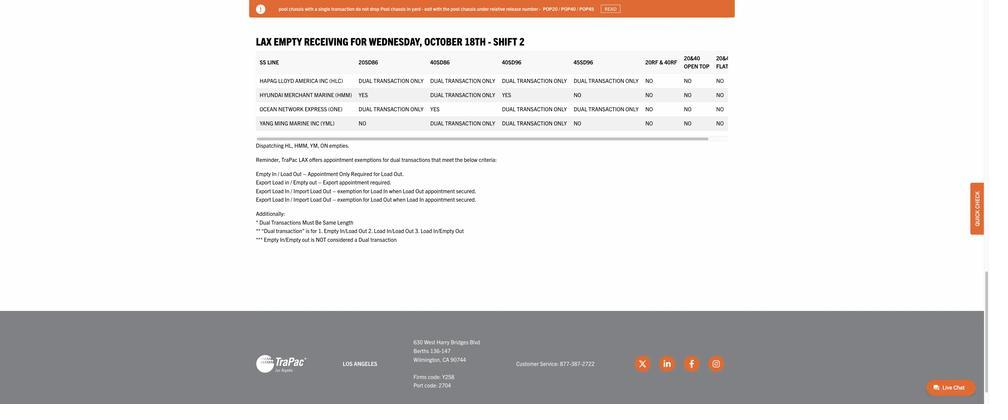 Task type: locate. For each thing, give the bounding box(es) containing it.
1 horizontal spatial with
[[433, 6, 442, 12]]

in
[[407, 6, 411, 12], [285, 179, 289, 186]]

***
[[256, 7, 263, 14], [256, 236, 263, 243]]

pop20
[[543, 6, 558, 12]]

pop45
[[580, 6, 594, 12]]

open
[[684, 63, 698, 70]]

1 horizontal spatial in/load
[[387, 227, 404, 234]]

- right number
[[539, 6, 541, 12]]

reminder, trapac lax offers appointment exemptions for dual transactions that meet the below criteria:
[[256, 156, 497, 163]]

a
[[315, 6, 317, 12], [355, 7, 357, 14], [355, 236, 357, 243]]

20&40 up open
[[684, 55, 700, 62]]

/
[[559, 6, 560, 12], [577, 6, 579, 12], [278, 170, 279, 177], [291, 179, 292, 186], [291, 187, 292, 194], [291, 196, 292, 203]]

out left single
[[302, 7, 310, 14]]

lax
[[256, 34, 272, 48], [299, 156, 308, 163]]

20rf & 40rf
[[645, 59, 677, 66]]

in/load
[[340, 227, 357, 234], [387, 227, 404, 234]]

2 horizontal spatial -
[[539, 6, 541, 12]]

los angeles
[[343, 360, 377, 367]]

2 not from the top
[[316, 236, 326, 243]]

pool right solid icon
[[279, 6, 288, 12]]

0 horizontal spatial in
[[285, 179, 289, 186]]

firms code:  y258 port code:  2704
[[414, 373, 455, 389]]

1 vertical spatial exemption
[[337, 196, 362, 203]]

630 west harry bridges blvd berths 136-147 wilmington, ca 90744
[[414, 339, 480, 363]]

pop40
[[561, 6, 576, 12]]

transaction
[[374, 77, 409, 84], [445, 77, 481, 84], [517, 77, 553, 84], [589, 77, 624, 84], [445, 92, 481, 98], [374, 106, 409, 112], [517, 106, 553, 112], [589, 106, 624, 112], [445, 120, 481, 127], [517, 120, 553, 127]]

1 horizontal spatial -
[[488, 34, 491, 48]]

1 not from the top
[[316, 7, 326, 14]]

flat
[[716, 63, 729, 70]]

exemption
[[337, 187, 362, 194], [337, 196, 362, 203]]

20&40 for flat
[[716, 55, 732, 62]]

america
[[295, 77, 318, 84]]

630
[[414, 339, 423, 346]]

0 vertical spatial ***
[[256, 7, 263, 14]]

the right exit
[[443, 6, 450, 12]]

in/empty
[[280, 7, 301, 14], [433, 227, 454, 234], [280, 236, 301, 243]]

appointment
[[324, 156, 353, 163], [339, 179, 369, 186], [425, 187, 455, 194], [425, 196, 455, 203]]

2 vertical spatial out
[[302, 236, 310, 243]]

shift
[[493, 34, 517, 48]]

1 vertical spatial in/empty
[[433, 227, 454, 234]]

0 vertical spatial is
[[311, 7, 315, 14]]

0 vertical spatial dual
[[359, 7, 369, 14]]

2 secured. from the top
[[456, 196, 476, 203]]

with right exit
[[433, 6, 442, 12]]

1 horizontal spatial in
[[407, 6, 411, 12]]

0 horizontal spatial with
[[305, 6, 314, 12]]

ss
[[260, 59, 266, 66]]

–
[[303, 170, 307, 177], [318, 179, 322, 186], [333, 187, 336, 194], [333, 196, 336, 203]]

1 vertical spatial lax
[[299, 156, 308, 163]]

0 vertical spatial inc
[[319, 77, 328, 84]]

transaction right not
[[371, 7, 397, 14]]

drop
[[370, 6, 380, 12]]

offers
[[309, 156, 322, 163]]

1.
[[318, 227, 323, 234]]

in left yard
[[407, 6, 411, 12]]

in/empty right 3.
[[433, 227, 454, 234]]

ming
[[275, 120, 288, 127]]

0 vertical spatial not
[[316, 7, 326, 14]]

footer
[[0, 311, 984, 404]]

inc for (hlc)
[[319, 77, 328, 84]]

0 vertical spatial exemption
[[337, 187, 362, 194]]

hapag lloyd america inc (hlc)
[[260, 77, 343, 84]]

20&40 up flat
[[716, 55, 732, 62]]

solid image
[[256, 5, 265, 14]]

0 horizontal spatial in/load
[[340, 227, 357, 234]]

0 vertical spatial when
[[389, 187, 402, 194]]

20&40 inside 20&40 open top
[[684, 55, 700, 62]]

dispatching
[[256, 142, 284, 149]]

1 horizontal spatial 20&40
[[716, 55, 732, 62]]

0 vertical spatial in
[[407, 6, 411, 12]]

0 horizontal spatial lax
[[256, 34, 272, 48]]

1 chassis from the left
[[289, 6, 304, 12]]

0 horizontal spatial pool
[[279, 6, 288, 12]]

20&40 inside 20&40 flat rack
[[716, 55, 732, 62]]

when down out.
[[393, 196, 406, 203]]

0 horizontal spatial chassis
[[289, 6, 304, 12]]

(hlc)
[[329, 77, 343, 84]]

code: up 2704
[[428, 373, 441, 380]]

in/load down length
[[340, 227, 357, 234]]

dual right '*'
[[259, 219, 270, 225]]

dual left drop
[[359, 7, 369, 14]]

2 pool from the left
[[451, 6, 460, 12]]

1 vertical spatial ***
[[256, 236, 263, 243]]

2722
[[582, 360, 595, 367]]

marine
[[314, 92, 334, 98], [289, 120, 309, 127]]

1 horizontal spatial pool
[[451, 6, 460, 12]]

1 vertical spatial inc
[[311, 120, 319, 127]]

transaction down 2.
[[371, 236, 397, 243]]

0 vertical spatial import
[[294, 187, 309, 194]]

0 vertical spatial marine
[[314, 92, 334, 98]]

0 vertical spatial code:
[[428, 373, 441, 380]]

ca
[[443, 356, 449, 363]]

in
[[272, 170, 277, 177], [285, 187, 290, 194], [383, 187, 388, 194], [285, 196, 290, 203], [420, 196, 424, 203]]

ym,
[[310, 142, 319, 149]]

2 20&40 from the left
[[716, 55, 732, 62]]

1 secured. from the top
[[456, 187, 476, 194]]

chassis right pool
[[391, 6, 406, 12]]

1 vertical spatial out
[[309, 179, 317, 186]]

1 vertical spatial import
[[294, 196, 309, 203]]

when down required. at the left
[[389, 187, 402, 194]]

exemption up length
[[337, 196, 362, 203]]

*** inside additionally: * dual transactions must be same length ** "dual transaction" is for 1. empty in/load out 2. load in/load out 3. load in/empty out *** empty in/empty out is not considered a dual transaction
[[256, 236, 263, 243]]

express
[[305, 106, 327, 112]]

out
[[293, 170, 302, 177], [323, 187, 331, 194], [416, 187, 424, 194], [323, 196, 331, 203], [383, 196, 392, 203], [359, 227, 367, 234], [405, 227, 414, 234], [456, 227, 464, 234]]

45sd96
[[574, 59, 593, 66]]

not
[[316, 7, 326, 14], [316, 236, 326, 243]]

network
[[278, 106, 303, 112]]

dual
[[359, 7, 369, 14], [259, 219, 270, 225], [359, 236, 369, 243]]

with left single
[[305, 6, 314, 12]]

exemption down only
[[337, 187, 362, 194]]

not inside additionally: * dual transactions must be same length ** "dual transaction" is for 1. empty in/load out 2. load in/load out 3. load in/empty out *** empty in/empty out is not considered a dual transaction
[[316, 236, 326, 243]]

0 vertical spatial considered
[[328, 7, 353, 14]]

*
[[256, 219, 258, 225]]

quick check link
[[971, 183, 984, 235]]

2 vertical spatial in/empty
[[280, 236, 301, 243]]

angeles
[[354, 360, 377, 367]]

1 with from the left
[[305, 6, 314, 12]]

out
[[302, 7, 310, 14], [309, 179, 317, 186], [302, 236, 310, 243]]

1 vertical spatial the
[[455, 156, 463, 163]]

in down trapac
[[285, 179, 289, 186]]

merchant
[[284, 92, 313, 98]]

no
[[645, 77, 653, 84], [684, 77, 692, 84], [716, 77, 724, 84], [574, 92, 581, 98], [645, 92, 653, 98], [684, 92, 692, 98], [716, 92, 724, 98], [645, 106, 653, 112], [684, 106, 692, 112], [716, 106, 724, 112], [359, 120, 366, 127], [574, 120, 581, 127], [645, 120, 653, 127], [684, 120, 692, 127], [716, 120, 724, 127]]

pool right exit
[[451, 6, 460, 12]]

harry
[[437, 339, 450, 346]]

1 vertical spatial marine
[[289, 120, 309, 127]]

out down appointment at the left of the page
[[309, 179, 317, 186]]

1 horizontal spatial chassis
[[391, 6, 406, 12]]

0 horizontal spatial -
[[422, 6, 424, 12]]

1 vertical spatial code:
[[425, 382, 437, 389]]

20&40 flat rack
[[716, 55, 744, 70]]

1 vertical spatial not
[[316, 236, 326, 243]]

secured.
[[456, 187, 476, 194], [456, 196, 476, 203]]

yang ming marine inc (yml)
[[260, 120, 335, 127]]

dual down 2.
[[359, 236, 369, 243]]

not down 1.
[[316, 236, 326, 243]]

bridges
[[451, 339, 469, 346]]

2 vertical spatial is
[[311, 236, 315, 243]]

when
[[389, 187, 402, 194], [393, 196, 406, 203]]

1 20&40 from the left
[[684, 55, 700, 62]]

1 vertical spatial considered
[[328, 236, 353, 243]]

out down "must"
[[302, 236, 310, 243]]

1 horizontal spatial lax
[[299, 156, 308, 163]]

- right 18th
[[488, 34, 491, 48]]

in/load left 3.
[[387, 227, 404, 234]]

2 exemption from the top
[[337, 196, 362, 203]]

0 vertical spatial secured.
[[456, 187, 476, 194]]

1 horizontal spatial marine
[[314, 92, 334, 98]]

1 vertical spatial in
[[285, 179, 289, 186]]

marine down 'ocean network express (one)'
[[289, 120, 309, 127]]

import up "must"
[[294, 196, 309, 203]]

receiving
[[304, 34, 348, 48]]

2 horizontal spatial chassis
[[461, 6, 476, 12]]

chassis left under
[[461, 6, 476, 12]]

los angeles image
[[256, 355, 307, 373]]

2 horizontal spatial yes
[[502, 92, 511, 98]]

1 vertical spatial when
[[393, 196, 406, 203]]

criteria:
[[479, 156, 497, 163]]

empties.
[[329, 142, 349, 149]]

yes
[[359, 92, 368, 98], [502, 92, 511, 98], [430, 106, 440, 112]]

2 *** from the top
[[256, 236, 263, 243]]

lax up ss
[[256, 34, 272, 48]]

the right meet at the left top
[[455, 156, 463, 163]]

- left exit
[[422, 6, 424, 12]]

code:
[[428, 373, 441, 380], [425, 382, 437, 389]]

0 horizontal spatial the
[[443, 6, 450, 12]]

not up receiving
[[316, 7, 326, 14]]

marine up express
[[314, 92, 334, 98]]

chassis left single
[[289, 6, 304, 12]]

hapag
[[260, 77, 277, 84]]

20&40 open top
[[684, 55, 710, 70]]

reminder,
[[256, 156, 280, 163]]

do
[[356, 6, 361, 12]]

40sd86
[[430, 59, 450, 66]]

0 vertical spatial lax
[[256, 34, 272, 48]]

0 horizontal spatial marine
[[289, 120, 309, 127]]

considered down length
[[328, 236, 353, 243]]

in/empty down transaction"
[[280, 236, 301, 243]]

must
[[302, 219, 314, 225]]

hmm,
[[294, 142, 309, 149]]

code: right port
[[425, 382, 437, 389]]

2 chassis from the left
[[391, 6, 406, 12]]

dual transaction only
[[359, 77, 424, 84], [430, 77, 495, 84], [502, 77, 567, 84], [574, 77, 639, 84], [430, 92, 495, 98], [359, 106, 424, 112], [502, 106, 567, 112], [574, 106, 639, 112], [430, 120, 495, 127], [502, 120, 567, 127]]

firms
[[414, 373, 427, 380]]

chassis
[[289, 6, 304, 12], [391, 6, 406, 12], [461, 6, 476, 12]]

0 vertical spatial in/empty
[[280, 7, 301, 14]]

meet
[[442, 156, 454, 163]]

inc left (hlc)
[[319, 77, 328, 84]]

2 considered from the top
[[328, 236, 353, 243]]

import down appointment at the left of the page
[[294, 187, 309, 194]]

in/empty right solid icon
[[280, 7, 301, 14]]

2 vertical spatial dual
[[359, 236, 369, 243]]

for
[[383, 156, 389, 163], [374, 170, 380, 177], [363, 187, 370, 194], [363, 196, 370, 203], [311, 227, 317, 234]]

inc left (yml)
[[311, 120, 319, 127]]

lloyd
[[278, 77, 294, 84]]

1 vertical spatial secured.
[[456, 196, 476, 203]]

lax left offers
[[299, 156, 308, 163]]

2 with from the left
[[433, 6, 442, 12]]

considered left do
[[328, 7, 353, 14]]

october
[[424, 34, 463, 48]]

is
[[311, 7, 315, 14], [306, 227, 309, 234], [311, 236, 315, 243]]

0 horizontal spatial 20&40
[[684, 55, 700, 62]]



Task type: vqa. For each thing, say whether or not it's contained in the screenshot.


Task type: describe. For each thing, give the bounding box(es) containing it.
"dual
[[261, 227, 275, 234]]

dispatching hl, hmm, ym, on empties.
[[256, 142, 349, 149]]

hl,
[[285, 142, 293, 149]]

ss line
[[260, 59, 279, 66]]

pool
[[381, 6, 390, 12]]

port
[[414, 382, 423, 389]]

trapac
[[281, 156, 298, 163]]

transaction"
[[276, 227, 305, 234]]

y258
[[442, 373, 455, 380]]

877-
[[560, 360, 571, 367]]

length
[[337, 219, 353, 225]]

1 vertical spatial dual
[[259, 219, 270, 225]]

read
[[605, 6, 617, 12]]

that
[[432, 156, 441, 163]]

1 considered from the top
[[328, 7, 353, 14]]

387-
[[571, 360, 582, 367]]

transactions
[[271, 219, 301, 225]]

additionally:
[[256, 210, 285, 217]]

1 horizontal spatial yes
[[430, 106, 440, 112]]

1 vertical spatial is
[[306, 227, 309, 234]]

1 in/load from the left
[[340, 227, 357, 234]]

required
[[351, 170, 372, 177]]

for
[[350, 34, 367, 48]]

out.
[[394, 170, 404, 177]]

only
[[339, 170, 350, 177]]

wednesday,
[[369, 34, 422, 48]]

exit
[[425, 6, 432, 12]]

marine for merchant
[[314, 92, 334, 98]]

20sd86
[[359, 59, 378, 66]]

transaction left do
[[332, 6, 355, 12]]

line
[[267, 59, 279, 66]]

147
[[441, 347, 451, 354]]

be
[[315, 219, 322, 225]]

empty in / load out – appointment only required for load out. export load in / empty out – export appointment required. export load in / import load out – exemption for load in when load out appointment secured. export load in / import load out – exemption for load out when load in appointment secured.
[[256, 170, 476, 203]]

release
[[507, 6, 521, 12]]

not
[[362, 6, 369, 12]]

out inside additionally: * dual transactions must be same length ** "dual transaction" is for 1. empty in/load out 2. load in/load out 3. load in/empty out *** empty in/empty out is not considered a dual transaction
[[302, 236, 310, 243]]

0 vertical spatial out
[[302, 7, 310, 14]]

ocean
[[260, 106, 277, 112]]

40rf
[[665, 59, 677, 66]]

18th
[[465, 34, 486, 48]]

required.
[[370, 179, 391, 186]]

for inside additionally: * dual transactions must be same length ** "dual transaction" is for 1. empty in/load out 2. load in/load out 3. load in/empty out *** empty in/empty out is not considered a dual transaction
[[311, 227, 317, 234]]

yang
[[260, 120, 273, 127]]

berths
[[414, 347, 429, 354]]

relative
[[490, 6, 505, 12]]

customer service: 877-387-2722
[[516, 360, 595, 367]]

additionally: * dual transactions must be same length ** "dual transaction" is for 1. empty in/load out 2. load in/load out 3. load in/empty out *** empty in/empty out is not considered a dual transaction
[[256, 210, 464, 243]]

top
[[700, 63, 710, 70]]

on
[[321, 142, 328, 149]]

dual
[[390, 156, 400, 163]]

empty
[[274, 34, 302, 48]]

in inside the empty in / load out – appointment only required for load out. export load in / empty out – export appointment required. export load in / import load out – exemption for load in when load out appointment secured. export load in / import load out – exemption for load out when load in appointment secured.
[[285, 179, 289, 186]]

pool chassis with a single transaction  do not drop pool chassis in yard -  exit with the pool chassis under relative release number -  pop20 / pop40 / pop45
[[279, 6, 594, 12]]

1 *** from the top
[[256, 7, 263, 14]]

out inside the empty in / load out – appointment only required for load out. export load in / empty out – export appointment required. export load in / import load out – exemption for load in when load out appointment secured. export load in / import load out – exemption for load out when load in appointment secured.
[[309, 179, 317, 186]]

3.
[[415, 227, 420, 234]]

number
[[522, 6, 538, 12]]

a inside additionally: * dual transactions must be same length ** "dual transaction" is for 1. empty in/load out 2. load in/load out 3. load in/empty out *** empty in/empty out is not considered a dual transaction
[[355, 236, 357, 243]]

marine for ming
[[289, 120, 309, 127]]

single
[[318, 6, 330, 12]]

lax empty receiving           for wednesday, october 18th              - shift 2
[[256, 34, 525, 48]]

1 horizontal spatial the
[[455, 156, 463, 163]]

(one)
[[328, 106, 343, 112]]

136-
[[430, 347, 441, 354]]

transaction inside additionally: * dual transactions must be same length ** "dual transaction" is for 1. empty in/load out 2. load in/load out 3. load in/empty out *** empty in/empty out is not considered a dual transaction
[[371, 236, 397, 243]]

los
[[343, 360, 353, 367]]

20rf
[[645, 59, 658, 66]]

considered inside additionally: * dual transactions must be same length ** "dual transaction" is for 1. empty in/load out 2. load in/load out 3. load in/empty out *** empty in/empty out is not considered a dual transaction
[[328, 236, 353, 243]]

hyundai merchant marine (hmm)
[[260, 92, 352, 98]]

hyundai
[[260, 92, 283, 98]]

check
[[974, 191, 981, 209]]

blvd
[[470, 339, 480, 346]]

exemptions
[[355, 156, 382, 163]]

2.
[[368, 227, 373, 234]]

20&40 for open
[[684, 55, 700, 62]]

appointment
[[308, 170, 338, 177]]

below
[[464, 156, 478, 163]]

quick
[[974, 210, 981, 226]]

2 import from the top
[[294, 196, 309, 203]]

0 vertical spatial the
[[443, 6, 450, 12]]

1 exemption from the top
[[337, 187, 362, 194]]

(hmm)
[[335, 92, 352, 98]]

under
[[477, 6, 489, 12]]

2
[[519, 34, 525, 48]]

same
[[323, 219, 336, 225]]

0 horizontal spatial yes
[[359, 92, 368, 98]]

1 pool from the left
[[279, 6, 288, 12]]

**
[[256, 227, 260, 234]]

service:
[[540, 360, 559, 367]]

yard
[[412, 6, 421, 12]]

inc for (yml)
[[311, 120, 319, 127]]

2 in/load from the left
[[387, 227, 404, 234]]

3 chassis from the left
[[461, 6, 476, 12]]

footer containing 630 west harry bridges blvd
[[0, 311, 984, 404]]

1 import from the top
[[294, 187, 309, 194]]



